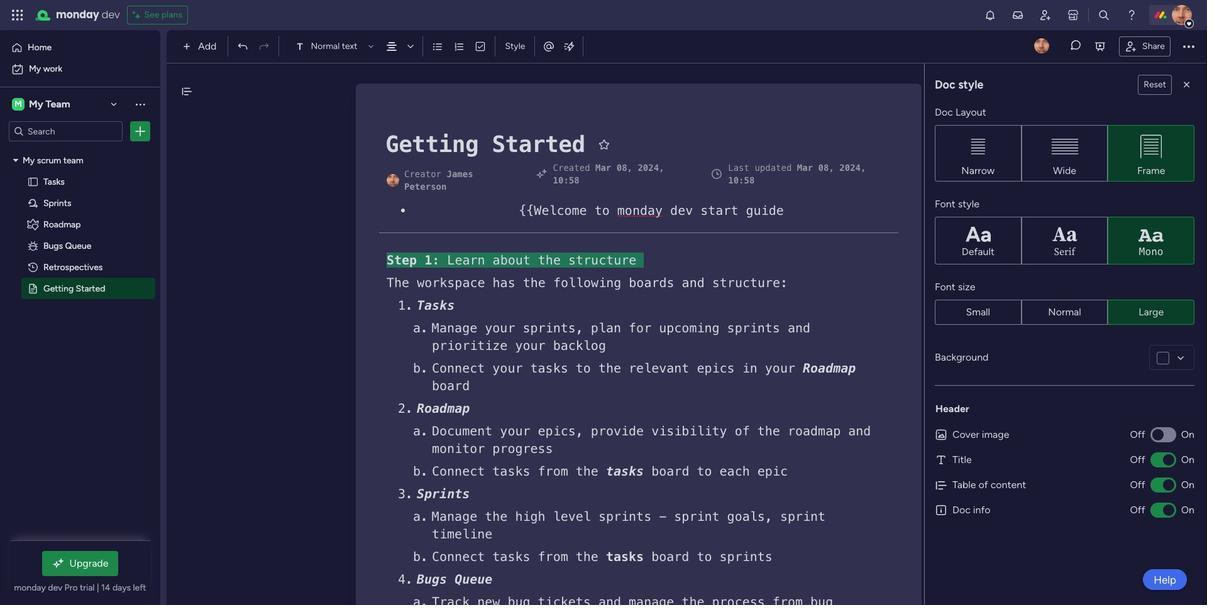 Task type: locate. For each thing, give the bounding box(es) containing it.
4 on from the top
[[1181, 504, 1195, 516]]

1 vertical spatial doc
[[935, 106, 953, 118]]

doc style
[[935, 78, 984, 91]]

1 group from the top
[[935, 125, 1195, 182]]

to
[[595, 203, 610, 218], [576, 361, 591, 376], [697, 464, 712, 479], [697, 549, 712, 565]]

0 horizontal spatial tasks
[[43, 176, 65, 187]]

0 horizontal spatial dev
[[48, 583, 62, 593]]

manage inside a . manage your sprints, plan for upcoming sprints and prioritize your backlog
[[432, 321, 477, 336]]

connect down timeline
[[432, 549, 485, 565]]

sprints down my scrum team
[[43, 197, 71, 208]]

help image
[[1125, 9, 1138, 21]]

board down -
[[651, 549, 689, 565]]

1 horizontal spatial mar
[[797, 163, 813, 173]]

public board image
[[27, 175, 39, 187]]

1 vertical spatial monday
[[617, 203, 663, 218]]

4 off from the top
[[1130, 504, 1145, 516]]

1 2024, from the left
[[638, 163, 664, 173]]

b
[[413, 361, 421, 376], [413, 464, 421, 479], [413, 549, 421, 565]]

1 manage from the top
[[432, 321, 477, 336]]

my right 'caret down' image
[[23, 155, 35, 165]]

tasks right public board icon
[[43, 176, 65, 187]]

1 mar 08, 2024, 10:58 from the left
[[553, 163, 664, 185]]

group for doc layout
[[935, 125, 1195, 182]]

2 horizontal spatial roadmap
[[803, 361, 856, 376]]

0 vertical spatial doc
[[935, 78, 956, 91]]

0 horizontal spatial of
[[735, 424, 750, 439]]

to inside b . connect your tasks to the relevant epics in your roadmap board
[[576, 361, 591, 376]]

1 horizontal spatial sprint
[[780, 509, 826, 524]]

1 10:58 from the left
[[553, 175, 579, 185]]

. inside the a . document your epics, provide visibility of the roadmap and monitor progress
[[421, 424, 428, 439]]

0 vertical spatial and
[[682, 275, 705, 290]]

your inside the a . document your epics, provide visibility of the roadmap and monitor progress
[[500, 424, 530, 439]]

2 connect from the top
[[432, 464, 485, 479]]

2 10:58 from the left
[[728, 175, 755, 185]]

0 vertical spatial tasks
[[43, 176, 65, 187]]

2 2024, from the left
[[839, 163, 866, 173]]

0 horizontal spatial monday
[[14, 583, 46, 593]]

mar 08, 2024, 10:58 down the add to favorites icon
[[553, 163, 664, 185]]

mar right updated on the top
[[797, 163, 813, 173]]

1 vertical spatial getting
[[43, 283, 74, 294]]

structure
[[568, 253, 636, 268]]

the up level on the left of page
[[576, 464, 598, 479]]

the inside a . manage the high level sprints - sprint goals, sprint timeline
[[485, 509, 508, 524]]

a down 3 . sprints
[[413, 509, 421, 524]]

your for tasks
[[492, 361, 523, 376]]

on
[[1181, 429, 1195, 441], [1181, 454, 1195, 466], [1181, 479, 1195, 491], [1181, 504, 1195, 516]]

1 horizontal spatial normal
[[1048, 306, 1081, 318]]

started
[[492, 131, 585, 157], [76, 283, 105, 294]]

background
[[935, 351, 989, 363]]

4
[[398, 572, 406, 587]]

from down level on the left of page
[[538, 549, 568, 565]]

v2 ellipsis image
[[1183, 38, 1195, 55]]

of right table
[[979, 479, 988, 491]]

. inside b . connect your tasks to the relevant epics in your roadmap board
[[421, 361, 428, 376]]

b up 2 . roadmap
[[413, 361, 421, 376]]

from
[[538, 464, 568, 479], [538, 549, 568, 565]]

. for 3 . sprints
[[406, 487, 413, 502]]

getting started up james
[[385, 131, 585, 157]]

small
[[966, 306, 990, 318]]

0 vertical spatial getting
[[385, 131, 479, 157]]

manage for manage your sprints, plan for upcoming sprints and prioritize your backlog
[[432, 321, 477, 336]]

manage up timeline
[[432, 509, 477, 524]]

2 horizontal spatial and
[[848, 424, 871, 439]]

the down the step 1: learn about the structure
[[523, 275, 546, 290]]

timeline
[[432, 527, 492, 542]]

the inside the a . document your epics, provide visibility of the roadmap and monitor progress
[[757, 424, 780, 439]]

b . connect tasks from the tasks board to each epic
[[413, 464, 788, 479]]

0 horizontal spatial mar 08, 2024, 10:58
[[553, 163, 664, 185]]

of up each
[[735, 424, 750, 439]]

|
[[97, 583, 99, 593]]

the left high
[[485, 509, 508, 524]]

0 vertical spatial bugs
[[43, 240, 63, 251]]

monday left pro at bottom
[[14, 583, 46, 593]]

0 vertical spatial started
[[492, 131, 585, 157]]

2 on from the top
[[1181, 454, 1195, 466]]

board activity image
[[1034, 38, 1049, 53]]

your for sprints,
[[485, 321, 515, 336]]

normal left text
[[311, 41, 340, 52]]

doc up doc layout
[[935, 78, 956, 91]]

see
[[144, 9, 159, 20]]

1 horizontal spatial monday
[[56, 8, 99, 22]]

1 horizontal spatial roadmap
[[417, 401, 470, 416]]

. for 2 . roadmap
[[406, 401, 413, 416]]

0 horizontal spatial getting
[[43, 283, 74, 294]]

font for font style
[[935, 198, 956, 210]]

0 horizontal spatial sprint
[[674, 509, 720, 524]]

my right the workspace icon
[[29, 98, 43, 110]]

08, right updated on the top
[[818, 163, 834, 173]]

2 vertical spatial dev
[[48, 583, 62, 593]]

style for font style
[[958, 198, 980, 210]]

home
[[28, 42, 52, 53]]

. inside a . manage the high level sprints - sprint goals, sprint timeline
[[421, 509, 428, 524]]

.
[[406, 298, 413, 313], [421, 321, 428, 336], [421, 361, 428, 376], [406, 401, 413, 416], [421, 424, 428, 439], [421, 464, 428, 479], [406, 487, 413, 502], [421, 509, 428, 524], [421, 549, 428, 565], [406, 572, 413, 587]]

notifications image
[[984, 9, 996, 21]]

08, for created
[[617, 163, 632, 173]]

doc for doc info
[[952, 504, 971, 516]]

08, up {{welcome to monday dev start guide
[[617, 163, 632, 173]]

{{welcome to monday dev start guide
[[519, 203, 784, 218]]

my inside workspace selection element
[[29, 98, 43, 110]]

1 vertical spatial group
[[935, 300, 1195, 325]]

3 b from the top
[[413, 549, 421, 565]]

b inside b . connect your tasks to the relevant epics in your roadmap board
[[413, 361, 421, 376]]

0 vertical spatial group
[[935, 125, 1195, 182]]

0 horizontal spatial mar
[[595, 163, 611, 173]]

roadmap
[[788, 424, 841, 439]]

james peterson
[[404, 169, 473, 192]]

0 vertical spatial normal
[[311, 41, 340, 52]]

a inside a . manage the high level sprints - sprint goals, sprint timeline
[[413, 509, 421, 524]]

2 mar 08, 2024, 10:58 from the left
[[728, 163, 866, 185]]

sprint right -
[[674, 509, 720, 524]]

1 horizontal spatial getting
[[385, 131, 479, 157]]

0 vertical spatial of
[[735, 424, 750, 439]]

3 off from the top
[[1130, 479, 1145, 491]]

1 horizontal spatial 2024,
[[839, 163, 866, 173]]

1 vertical spatial and
[[788, 321, 810, 336]]

doc layout
[[935, 106, 986, 118]]

2 from from the top
[[538, 549, 568, 565]]

sprints right 3
[[417, 487, 470, 502]]

your down "prioritize"
[[492, 361, 523, 376]]

off for info
[[1130, 504, 1145, 516]]

workspace selection element
[[12, 97, 72, 112]]

off for of
[[1130, 479, 1145, 491]]

roadmap
[[43, 219, 81, 229], [803, 361, 856, 376], [417, 401, 470, 416]]

2 font from the top
[[935, 281, 956, 293]]

style up layout
[[958, 78, 984, 91]]

1 on from the top
[[1181, 429, 1195, 441]]

provide
[[591, 424, 644, 439]]

a down 2 . roadmap
[[413, 424, 421, 439]]

the
[[538, 253, 561, 268], [523, 275, 546, 290], [598, 361, 621, 376], [757, 424, 780, 439], [576, 464, 598, 479], [485, 509, 508, 524], [576, 549, 598, 565]]

scrum
[[37, 155, 61, 165]]

2 manage from the top
[[432, 509, 477, 524]]

list box
[[0, 147, 160, 469]]

normal inside button
[[1048, 306, 1081, 318]]

0 vertical spatial a
[[413, 321, 421, 336]]

1 horizontal spatial 08,
[[818, 163, 834, 173]]

Getting Started field
[[382, 128, 588, 161]]

10:58 for created
[[553, 175, 579, 185]]

a down 1 . tasks
[[413, 321, 421, 336]]

reset
[[1144, 79, 1166, 90]]

monitor
[[432, 441, 485, 456]]

frame button
[[1108, 125, 1195, 182]]

0 vertical spatial my
[[29, 63, 41, 74]]

queue
[[65, 240, 91, 251], [455, 572, 493, 587]]

board up 2 . roadmap
[[432, 378, 470, 394]]

sprints left -
[[598, 509, 651, 524]]

1 sprint from the left
[[674, 509, 720, 524]]

2 mar from the left
[[797, 163, 813, 173]]

serif group
[[935, 217, 1195, 265]]

on for of
[[1181, 479, 1195, 491]]

1 from from the top
[[538, 464, 568, 479]]

team
[[63, 155, 83, 165]]

getting
[[385, 131, 479, 157], [43, 283, 74, 294]]

update feed image
[[1012, 9, 1024, 21]]

and inside a . manage your sprints, plan for upcoming sprints and prioritize your backlog
[[788, 321, 810, 336]]

monday marketplace image
[[1067, 9, 1079, 21]]

sprints inside a . manage the high level sprints - sprint goals, sprint timeline
[[598, 509, 651, 524]]

0 vertical spatial getting started
[[385, 131, 585, 157]]

connect for b . connect tasks from the tasks board to each epic
[[432, 464, 485, 479]]

button padding image
[[1181, 79, 1193, 91]]

2 vertical spatial doc
[[952, 504, 971, 516]]

2024,
[[638, 163, 664, 173], [839, 163, 866, 173]]

home option
[[8, 38, 153, 58]]

0 horizontal spatial queue
[[65, 240, 91, 251]]

2 vertical spatial and
[[848, 424, 871, 439]]

0 horizontal spatial sprints
[[43, 197, 71, 208]]

see plans
[[144, 9, 182, 20]]

goals,
[[727, 509, 773, 524]]

. inside a . manage your sprints, plan for upcoming sprints and prioritize your backlog
[[421, 321, 428, 336]]

your for epics,
[[500, 424, 530, 439]]

doc left layout
[[935, 106, 953, 118]]

manage for manage the high level sprints - sprint goals, sprint timeline
[[432, 509, 477, 524]]

0 vertical spatial monday
[[56, 8, 99, 22]]

3
[[398, 487, 406, 502]]

0 horizontal spatial normal
[[311, 41, 340, 52]]

and inside the a . document your epics, provide visibility of the roadmap and monitor progress
[[848, 424, 871, 439]]

normal down serif
[[1048, 306, 1081, 318]]

frame
[[1137, 164, 1165, 176]]

1 vertical spatial from
[[538, 549, 568, 565]]

sprints up in
[[727, 321, 780, 336]]

Search in workspace field
[[26, 124, 105, 139]]

1 vertical spatial sprints
[[598, 509, 651, 524]]

connect down "prioritize"
[[432, 361, 485, 376]]

bugs right 4
[[417, 572, 447, 587]]

left
[[133, 583, 146, 593]]

from for board to sprints
[[538, 549, 568, 565]]

0 vertical spatial from
[[538, 464, 568, 479]]

a . document your epics, provide visibility of the roadmap and monitor progress
[[413, 424, 879, 456]]

1 vertical spatial manage
[[432, 509, 477, 524]]

0 vertical spatial dev
[[102, 8, 120, 22]]

my inside option
[[29, 63, 41, 74]]

1 vertical spatial normal
[[1048, 306, 1081, 318]]

connect inside b . connect your tasks to the relevant epics in your roadmap board
[[432, 361, 485, 376]]

0 vertical spatial queue
[[65, 240, 91, 251]]

a inside the a . document your epics, provide visibility of the roadmap and monitor progress
[[413, 424, 421, 439]]

3 on from the top
[[1181, 479, 1195, 491]]

sprints down 'goals,'
[[720, 549, 773, 565]]

started inside field
[[492, 131, 585, 157]]

doc
[[935, 78, 956, 91], [935, 106, 953, 118], [952, 504, 971, 516]]

3 connect from the top
[[432, 549, 485, 565]]

large button
[[1108, 300, 1195, 325]]

monday dev
[[56, 8, 120, 22]]

mar 08, 2024, 10:58 up guide
[[728, 163, 866, 185]]

bugs
[[43, 240, 63, 251], [417, 572, 447, 587]]

14
[[101, 583, 110, 593]]

james peterson image
[[1172, 5, 1192, 25]]

dev left see
[[102, 8, 120, 22]]

dev left start
[[670, 203, 693, 218]]

tasks down workspace
[[417, 298, 455, 313]]

serif button
[[1021, 217, 1108, 265]]

2 vertical spatial a
[[413, 509, 421, 524]]

1 horizontal spatial getting started
[[385, 131, 585, 157]]

1 vertical spatial getting started
[[43, 283, 105, 294]]

1 b from the top
[[413, 361, 421, 376]]

1 a from the top
[[413, 321, 421, 336]]

b up 4 . bugs queue at bottom left
[[413, 549, 421, 565]]

board down the a . document your epics, provide visibility of the roadmap and monitor progress
[[651, 464, 689, 479]]

invite members image
[[1039, 9, 1052, 21]]

0 vertical spatial roadmap
[[43, 219, 81, 229]]

b up 3 . sprints
[[413, 464, 421, 479]]

0 vertical spatial sprints
[[727, 321, 780, 336]]

numbered list image
[[454, 41, 465, 52]]

pro
[[65, 583, 78, 593]]

the down level on the left of page
[[576, 549, 598, 565]]

0 vertical spatial board
[[432, 378, 470, 394]]

monday up structure
[[617, 203, 663, 218]]

4 . bugs queue
[[398, 572, 493, 587]]

1 vertical spatial style
[[958, 198, 980, 210]]

default button
[[935, 217, 1021, 265]]

manage up "prioritize"
[[432, 321, 477, 336]]

2 a from the top
[[413, 424, 421, 439]]

0 vertical spatial style
[[958, 78, 984, 91]]

monday up home option at the top left of the page
[[56, 8, 99, 22]]

plan
[[591, 321, 621, 336]]

0 horizontal spatial 10:58
[[553, 175, 579, 185]]

1 vertical spatial a
[[413, 424, 421, 439]]

dev for monday dev pro trial | 14 days left
[[48, 583, 62, 593]]

0 vertical spatial font
[[935, 198, 956, 210]]

3 a from the top
[[413, 509, 421, 524]]

0 horizontal spatial 2024,
[[638, 163, 664, 173]]

queue down timeline
[[455, 572, 493, 587]]

2 vertical spatial board
[[651, 549, 689, 565]]

dynamic values image
[[563, 40, 576, 53]]

0 horizontal spatial 08,
[[617, 163, 632, 173]]

2 08, from the left
[[818, 163, 834, 173]]

2 vertical spatial connect
[[432, 549, 485, 565]]

table
[[952, 479, 976, 491]]

. for 1 . tasks
[[406, 298, 413, 313]]

1 mar from the left
[[595, 163, 611, 173]]

dev for monday dev
[[102, 8, 120, 22]]

b for b . connect your tasks to the relevant epics in your roadmap board
[[413, 361, 421, 376]]

1 . tasks
[[398, 298, 455, 313]]

checklist image
[[475, 41, 486, 52]]

mar for created
[[595, 163, 611, 173]]

tasks
[[530, 361, 568, 376], [492, 464, 530, 479], [606, 464, 644, 479], [492, 549, 530, 565], [606, 549, 644, 565]]

group containing narrow
[[935, 125, 1195, 182]]

1 vertical spatial bugs
[[417, 572, 447, 587]]

1 horizontal spatial of
[[979, 479, 988, 491]]

. for b . connect tasks from the tasks board to sprints
[[421, 549, 428, 565]]

1 08, from the left
[[617, 163, 632, 173]]

level
[[553, 509, 591, 524]]

group
[[935, 125, 1195, 182], [935, 300, 1195, 325]]

my left 'work'
[[29, 63, 41, 74]]

. for a . manage your sprints, plan for upcoming sprints and prioritize your backlog
[[421, 321, 428, 336]]

for
[[629, 321, 651, 336]]

the up epic
[[757, 424, 780, 439]]

a inside a . manage your sprints, plan for upcoming sprints and prioritize your backlog
[[413, 321, 421, 336]]

mar down the add to favorites icon
[[595, 163, 611, 173]]

font up default "button"
[[935, 198, 956, 210]]

my inside list box
[[23, 155, 35, 165]]

1 off from the top
[[1130, 429, 1145, 441]]

1 vertical spatial b
[[413, 464, 421, 479]]

1 vertical spatial dev
[[670, 203, 693, 218]]

share
[[1142, 41, 1165, 51]]

monday for monday dev
[[56, 8, 99, 22]]

started down retrospectives
[[76, 283, 105, 294]]

1 horizontal spatial 10:58
[[728, 175, 755, 185]]

doc left info
[[952, 504, 971, 516]]

image
[[982, 429, 1009, 441]]

1 vertical spatial my
[[29, 98, 43, 110]]

dev left pro at bottom
[[48, 583, 62, 593]]

your up progress
[[500, 424, 530, 439]]

queue up retrospectives
[[65, 240, 91, 251]]

2 group from the top
[[935, 300, 1195, 325]]

font left size
[[935, 281, 956, 293]]

a for a . manage your sprints, plan for upcoming sprints and prioritize your backlog
[[413, 321, 421, 336]]

normal
[[311, 41, 340, 52], [1048, 306, 1081, 318]]

font
[[935, 198, 956, 210], [935, 281, 956, 293]]

1 vertical spatial font
[[935, 281, 956, 293]]

0 horizontal spatial bugs
[[43, 240, 63, 251]]

0 vertical spatial sprints
[[43, 197, 71, 208]]

1 vertical spatial roadmap
[[803, 361, 856, 376]]

10:58 down created
[[553, 175, 579, 185]]

board for b . connect tasks from the tasks board to each epic
[[651, 464, 689, 479]]

retrospectives
[[43, 262, 103, 272]]

0 vertical spatial manage
[[432, 321, 477, 336]]

. for a . manage the high level sprints - sprint goals, sprint timeline
[[421, 509, 428, 524]]

my for my team
[[29, 98, 43, 110]]

getting inside list box
[[43, 283, 74, 294]]

my work
[[29, 63, 62, 74]]

a for a . manage the high level sprints - sprint goals, sprint timeline
[[413, 509, 421, 524]]

2 vertical spatial monday
[[14, 583, 46, 593]]

structure:
[[712, 275, 788, 290]]

style down narrow
[[958, 198, 980, 210]]

getting right public board image
[[43, 283, 74, 294]]

tasks down a . manage the high level sprints - sprint goals, sprint timeline
[[606, 549, 644, 565]]

sprint
[[674, 509, 720, 524], [780, 509, 826, 524]]

group containing small
[[935, 300, 1195, 325]]

0 horizontal spatial started
[[76, 283, 105, 294]]

2 vertical spatial my
[[23, 155, 35, 165]]

1 horizontal spatial and
[[788, 321, 810, 336]]

manage inside a . manage the high level sprints - sprint goals, sprint timeline
[[432, 509, 477, 524]]

bugs up retrospectives
[[43, 240, 63, 251]]

normal button
[[1021, 300, 1108, 325]]

connect down monitor
[[432, 464, 485, 479]]

getting started down retrospectives
[[43, 283, 105, 294]]

from down progress
[[538, 464, 568, 479]]

0 vertical spatial connect
[[432, 361, 485, 376]]

2 vertical spatial roadmap
[[417, 401, 470, 416]]

sprint right 'goals,'
[[780, 509, 826, 524]]

0 vertical spatial b
[[413, 361, 421, 376]]

2 vertical spatial b
[[413, 549, 421, 565]]

1 horizontal spatial bugs
[[417, 572, 447, 587]]

10:58 down last
[[728, 175, 755, 185]]

1 vertical spatial tasks
[[417, 298, 455, 313]]

mar
[[595, 163, 611, 173], [797, 163, 813, 173]]

1 vertical spatial connect
[[432, 464, 485, 479]]

1 font from the top
[[935, 198, 956, 210]]

the down a . manage your sprints, plan for upcoming sprints and prioritize your backlog
[[598, 361, 621, 376]]

started up created
[[492, 131, 585, 157]]

1 horizontal spatial dev
[[102, 8, 120, 22]]

your
[[485, 321, 515, 336], [515, 338, 545, 353], [492, 361, 523, 376], [765, 361, 795, 376], [500, 424, 530, 439]]

1 horizontal spatial started
[[492, 131, 585, 157]]

1 connect from the top
[[432, 361, 485, 376]]

connect
[[432, 361, 485, 376], [432, 464, 485, 479], [432, 549, 485, 565]]

1 vertical spatial of
[[979, 479, 988, 491]]

narrow button
[[935, 125, 1021, 182]]

tasks down backlog
[[530, 361, 568, 376]]

option
[[0, 149, 160, 151]]

1 horizontal spatial mar 08, 2024, 10:58
[[728, 163, 866, 185]]

1 horizontal spatial sprints
[[417, 487, 470, 502]]

. for b . connect your tasks to the relevant epics in your roadmap board
[[421, 361, 428, 376]]

getting up the creator
[[385, 131, 479, 157]]

text
[[342, 41, 357, 52]]

board
[[432, 378, 470, 394], [651, 464, 689, 479], [651, 549, 689, 565]]

your up "prioritize"
[[485, 321, 515, 336]]

2 b from the top
[[413, 464, 421, 479]]

1 vertical spatial board
[[651, 464, 689, 479]]



Task type: describe. For each thing, give the bounding box(es) containing it.
font size
[[935, 281, 975, 293]]

plans
[[161, 9, 182, 20]]

mar 08, 2024, 10:58 for created
[[553, 163, 664, 185]]

normal for normal text
[[311, 41, 340, 52]]

mar 08, 2024, 10:58 for last updated
[[728, 163, 866, 185]]

last
[[728, 163, 749, 173]]

in
[[742, 361, 757, 376]]

caret down image
[[13, 156, 18, 164]]

peterson
[[404, 182, 447, 192]]

my work link
[[8, 59, 153, 79]]

work
[[43, 63, 62, 74]]

0 horizontal spatial getting started
[[43, 283, 105, 294]]

list box containing my scrum team
[[0, 147, 160, 469]]

. for a . document your epics, provide visibility of the roadmap and monitor progress
[[421, 424, 428, 439]]

workspace image
[[12, 97, 25, 111]]

team
[[46, 98, 70, 110]]

the right about
[[538, 253, 561, 268]]

1 image
[[401, 209, 405, 213]]

high
[[515, 509, 545, 524]]

my scrum team
[[23, 155, 83, 165]]

tasks inside b . connect your tasks to the relevant epics in your roadmap board
[[530, 361, 568, 376]]

0 horizontal spatial roadmap
[[43, 219, 81, 229]]

sprints,
[[523, 321, 583, 336]]

normal text
[[311, 41, 357, 52]]

the inside b . connect your tasks to the relevant epics in your roadmap board
[[598, 361, 621, 376]]

bugs queue
[[43, 240, 91, 251]]

updated
[[755, 163, 792, 173]]

tasks down progress
[[492, 464, 530, 479]]

1 vertical spatial sprints
[[417, 487, 470, 502]]

workspace
[[417, 275, 485, 290]]

. for 4 . bugs queue
[[406, 572, 413, 587]]

on for info
[[1181, 504, 1195, 516]]

reset button
[[1138, 75, 1172, 95]]

style button
[[499, 36, 531, 57]]

doc info
[[952, 504, 991, 516]]

0 horizontal spatial and
[[682, 275, 705, 290]]

tasks down high
[[492, 549, 530, 565]]

search everything image
[[1098, 9, 1110, 21]]

a for a . document your epics, provide visibility of the roadmap and monitor progress
[[413, 424, 421, 439]]

my team
[[29, 98, 70, 110]]

1 horizontal spatial tasks
[[417, 298, 455, 313]]

-
[[659, 509, 667, 524]]

prioritize
[[432, 338, 508, 353]]

my work option
[[8, 59, 153, 79]]

upgrade
[[70, 558, 108, 570]]

my for my work
[[29, 63, 41, 74]]

your right in
[[765, 361, 795, 376]]

getting inside field
[[385, 131, 479, 157]]

b . connect your tasks to the relevant epics in your roadmap board
[[413, 361, 863, 394]]

document
[[432, 424, 492, 439]]

default
[[962, 246, 995, 258]]

step 1: learn about the structure
[[387, 253, 644, 268]]

monday dev pro trial | 14 days left
[[14, 583, 146, 593]]

2 horizontal spatial monday
[[617, 203, 663, 218]]

a . manage your sprints, plan for upcoming sprints and prioritize your backlog
[[413, 321, 818, 353]]

getting started inside the getting started field
[[385, 131, 585, 157]]

a . manage the high level sprints - sprint goals, sprint timeline
[[413, 509, 833, 542]]

2 . roadmap
[[398, 401, 470, 416]]

1 vertical spatial queue
[[455, 572, 493, 587]]

guide
[[746, 203, 784, 218]]

step
[[387, 253, 417, 268]]

workspace options image
[[134, 98, 146, 110]]

content
[[991, 479, 1026, 491]]

10:58 for last updated
[[728, 175, 755, 185]]

add
[[198, 40, 217, 52]]

mono
[[1139, 246, 1163, 258]]

{{welcome
[[519, 203, 587, 218]]

on for image
[[1181, 429, 1195, 441]]

narrow
[[962, 164, 995, 176]]

upcoming
[[659, 321, 720, 336]]

2 sprint from the left
[[780, 509, 826, 524]]

style
[[505, 41, 525, 52]]

select product image
[[11, 9, 24, 21]]

help
[[1154, 574, 1176, 586]]

upgrade button
[[42, 551, 118, 577]]

backlog
[[553, 338, 606, 353]]

learn
[[447, 253, 485, 268]]

style for doc style
[[958, 78, 984, 91]]

off for image
[[1130, 429, 1145, 441]]

08, for last updated
[[818, 163, 834, 173]]

see plans button
[[127, 6, 188, 25]]

b . connect tasks from the tasks board to sprints
[[413, 549, 773, 565]]

created
[[553, 163, 590, 173]]

my for my scrum team
[[23, 155, 35, 165]]

options image
[[134, 125, 146, 138]]

2 off from the top
[[1130, 454, 1145, 466]]

font style
[[935, 198, 980, 210]]

connect for b . connect tasks from the tasks board to sprints
[[432, 549, 485, 565]]

visibility
[[651, 424, 727, 439]]

bulleted list image
[[432, 41, 444, 52]]

of inside the a . document your epics, provide visibility of the roadmap and monitor progress
[[735, 424, 750, 439]]

2
[[398, 401, 406, 416]]

large
[[1139, 306, 1164, 318]]

1:
[[425, 253, 440, 268]]

relevant
[[629, 361, 689, 376]]

3 . sprints
[[398, 487, 470, 502]]

cover image
[[952, 429, 1009, 441]]

add to favorites image
[[598, 138, 610, 151]]

2 horizontal spatial dev
[[670, 203, 693, 218]]

1
[[398, 298, 406, 313]]

connect for b . connect your tasks to the relevant epics in your roadmap board
[[432, 361, 485, 376]]

progress
[[492, 441, 553, 456]]

your down sprints,
[[515, 338, 545, 353]]

sprints inside list box
[[43, 197, 71, 208]]

doc for doc layout
[[935, 106, 953, 118]]

serif
[[1054, 246, 1075, 258]]

tasks down the a . document your epics, provide visibility of the roadmap and monitor progress
[[606, 464, 644, 479]]

public board image
[[27, 282, 39, 294]]

2024, for last updated
[[839, 163, 866, 173]]

m
[[14, 99, 22, 109]]

wide
[[1053, 164, 1076, 176]]

tasks inside list box
[[43, 176, 65, 187]]

roadmap inside b . connect your tasks to the relevant epics in your roadmap board
[[803, 361, 856, 376]]

1 vertical spatial started
[[76, 283, 105, 294]]

. for b . connect tasks from the tasks board to each epic
[[421, 464, 428, 479]]

normal for normal
[[1048, 306, 1081, 318]]

mention image
[[543, 40, 555, 52]]

from for board to each epic
[[538, 464, 568, 479]]

layout
[[956, 106, 986, 118]]

b for b . connect tasks from the tasks board to each epic
[[413, 464, 421, 479]]

creator
[[404, 169, 441, 179]]

size
[[958, 281, 975, 293]]

the workspace has the following boards and structure:
[[387, 275, 788, 290]]

doc for doc style
[[935, 78, 956, 91]]

home link
[[8, 38, 153, 58]]

monday for monday dev pro trial | 14 days left
[[14, 583, 46, 593]]

about
[[493, 253, 530, 268]]

share button
[[1119, 36, 1171, 56]]

epic
[[757, 464, 788, 479]]

mar for last updated
[[797, 163, 813, 173]]

font for font size
[[935, 281, 956, 293]]

epics
[[697, 361, 735, 376]]

undo ⌘+z image
[[237, 41, 249, 52]]

2 vertical spatial sprints
[[720, 549, 773, 565]]

james
[[447, 169, 473, 179]]

the
[[387, 275, 409, 290]]

board inside b . connect your tasks to the relevant epics in your roadmap board
[[432, 378, 470, 394]]

title
[[952, 454, 972, 466]]

group for font size
[[935, 300, 1195, 325]]

sprints inside a . manage your sprints, plan for upcoming sprints and prioritize your backlog
[[727, 321, 780, 336]]

2024, for created
[[638, 163, 664, 173]]

epics,
[[538, 424, 583, 439]]

b for b . connect tasks from the tasks board to sprints
[[413, 549, 421, 565]]

board for b . connect tasks from the tasks board to sprints
[[651, 549, 689, 565]]



Task type: vqa. For each thing, say whether or not it's contained in the screenshot.
group
yes



